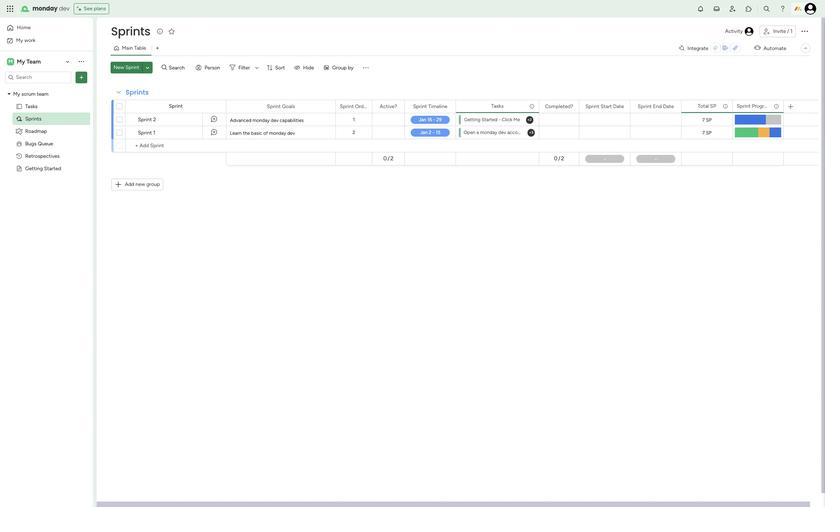 Task type: vqa. For each thing, say whether or not it's contained in the screenshot.
the leftmost Tasks
yes



Task type: describe. For each thing, give the bounding box(es) containing it.
date for sprint start date
[[614, 103, 624, 109]]

new
[[114, 64, 124, 71]]

public board image
[[16, 103, 23, 110]]

1 0 / 2 from the left
[[384, 155, 394, 162]]

account
[[508, 130, 525, 135]]

tasks inside list box
[[25, 103, 38, 109]]

add new group
[[125, 181, 160, 187]]

Sprint Progress field
[[735, 102, 772, 110]]

sprints for top sprints field
[[111, 23, 151, 39]]

monday right of
[[269, 130, 286, 136]]

notifications image
[[697, 5, 705, 12]]

hide
[[303, 64, 314, 71]]

sprint timeline
[[413, 103, 448, 109]]

completed?
[[545, 103, 574, 109]]

1 inside invite / 1 button
[[791, 28, 793, 34]]

plans
[[94, 5, 106, 12]]

sprint inside button
[[126, 64, 139, 71]]

sprint 1
[[138, 130, 155, 136]]

invite
[[774, 28, 787, 34]]

v2 search image
[[162, 63, 167, 72]]

my for my scrum team
[[13, 91, 20, 97]]

my for my work
[[16, 37, 23, 43]]

-
[[499, 117, 501, 122]]

column information image
[[774, 103, 780, 109]]

1 0 from the left
[[384, 155, 387, 162]]

sprint goals
[[267, 103, 295, 109]]

sprint for sprint end date
[[638, 103, 652, 109]]

workspace options image
[[78, 58, 85, 65]]

/ inside button
[[788, 28, 790, 34]]

my work button
[[4, 35, 79, 46]]

see
[[84, 5, 93, 12]]

select product image
[[7, 5, 14, 12]]

sprint for sprint goals
[[267, 103, 281, 109]]

Sprint Timeline field
[[412, 102, 450, 111]]

of
[[264, 130, 268, 136]]

new
[[136, 181, 145, 187]]

total
[[698, 103, 709, 109]]

basic
[[251, 130, 262, 136]]

new sprint button
[[111, 62, 142, 73]]

hide button
[[292, 62, 319, 73]]

invite / 1 button
[[760, 26, 796, 37]]

1 horizontal spatial /
[[559, 155, 561, 162]]

monday dev
[[33, 4, 70, 13]]

sprint for sprint progress
[[737, 103, 751, 109]]

workspace image
[[7, 58, 14, 66]]

home
[[17, 24, 31, 31]]

roadmap
[[25, 128, 47, 134]]

sprint 2
[[138, 117, 156, 123]]

m
[[8, 58, 13, 64]]

group by
[[332, 64, 354, 71]]

invite members image
[[730, 5, 737, 12]]

queue
[[38, 140, 53, 147]]

workspace selection element
[[7, 57, 42, 66]]

Active? field
[[378, 102, 399, 111]]

0 horizontal spatial /
[[388, 155, 390, 162]]

dev down the sprint goals field
[[271, 118, 279, 123]]

sprint for sprint timeline
[[413, 103, 427, 109]]

sprint start date
[[586, 103, 624, 109]]

automate
[[764, 45, 787, 51]]

my for my team
[[17, 58, 25, 65]]

end
[[653, 103, 662, 109]]

Sprint Order field
[[338, 102, 370, 111]]

retrospectives
[[25, 153, 60, 159]]

2 0 from the left
[[554, 155, 558, 162]]

invite / 1
[[774, 28, 793, 34]]

total sp
[[698, 103, 717, 109]]

getting for getting started
[[25, 165, 43, 172]]

1 7 from the top
[[703, 117, 705, 123]]

1 vertical spatial options image
[[78, 74, 85, 81]]

learn the basic of monday dev
[[230, 130, 295, 136]]

activity
[[726, 28, 743, 34]]

person button
[[193, 62, 225, 73]]

sprint for sprint start date
[[586, 103, 600, 109]]

sort
[[275, 64, 285, 71]]

group
[[146, 181, 160, 187]]

my scrum team
[[13, 91, 48, 97]]

dev down capabilities
[[288, 130, 295, 136]]

arrow down image
[[253, 63, 261, 72]]

click
[[502, 117, 513, 122]]

group
[[332, 64, 347, 71]]

add new group button
[[111, 179, 163, 190]]

caret down image
[[8, 91, 11, 96]]

Total SP field
[[696, 102, 719, 110]]

add to favorites image
[[168, 28, 175, 35]]



Task type: locate. For each thing, give the bounding box(es) containing it.
started for getting started - click me
[[482, 117, 498, 122]]

person
[[205, 64, 220, 71]]

inbox image
[[714, 5, 721, 12]]

1 horizontal spatial column information image
[[723, 103, 729, 109]]

collapse board header image
[[803, 45, 809, 51]]

sprints
[[111, 23, 151, 39], [126, 88, 149, 97], [25, 116, 41, 122]]

getting up open
[[464, 117, 481, 122]]

sp
[[711, 103, 717, 109], [707, 117, 712, 123], [707, 130, 712, 136]]

filter button
[[227, 62, 261, 73]]

0
[[384, 155, 387, 162], [554, 155, 558, 162]]

0 horizontal spatial tasks
[[25, 103, 38, 109]]

sprints field down angle down "icon"
[[124, 88, 151, 97]]

apps image
[[746, 5, 753, 12]]

timeline
[[429, 103, 448, 109]]

column information image right total sp field
[[723, 103, 729, 109]]

date right the end
[[664, 103, 674, 109]]

0 vertical spatial getting
[[464, 117, 481, 122]]

1 vertical spatial sprints field
[[124, 88, 151, 97]]

0 horizontal spatial column information image
[[529, 103, 535, 109]]

column information image for total sp
[[723, 103, 729, 109]]

sprint for sprint 2
[[138, 117, 152, 123]]

advanced
[[230, 118, 252, 123]]

getting
[[464, 117, 481, 122], [25, 165, 43, 172]]

open a monday dev account
[[464, 130, 525, 135]]

1 horizontal spatial getting
[[464, 117, 481, 122]]

dev down "-"
[[499, 130, 507, 135]]

Sprints field
[[109, 23, 152, 39], [124, 88, 151, 97]]

0 horizontal spatial started
[[44, 165, 61, 172]]

column information image
[[529, 103, 535, 109], [723, 103, 729, 109]]

filter
[[239, 64, 250, 71]]

2 7 sp from the top
[[703, 130, 712, 136]]

+ Add Sprint text field
[[129, 141, 223, 150]]

add
[[125, 181, 134, 187]]

2 vertical spatial sp
[[707, 130, 712, 136]]

sprints inside list box
[[25, 116, 41, 122]]

menu image
[[363, 64, 370, 71]]

options image
[[801, 27, 810, 35], [78, 74, 85, 81]]

sort button
[[264, 62, 290, 73]]

Search field
[[167, 62, 189, 73]]

sprint progress
[[737, 103, 772, 109]]

0 vertical spatial 1
[[791, 28, 793, 34]]

0 vertical spatial my
[[16, 37, 23, 43]]

2 column information image from the left
[[723, 103, 729, 109]]

monday
[[33, 4, 58, 13], [253, 118, 270, 123], [480, 130, 498, 135], [269, 130, 286, 136]]

maria williams image
[[805, 3, 817, 15]]

1 down sprint order field
[[353, 117, 355, 122]]

2 vertical spatial sprints
[[25, 116, 41, 122]]

Completed? field
[[544, 102, 575, 111]]

2 0 / 2 from the left
[[554, 155, 565, 162]]

add view image
[[156, 45, 159, 51]]

active?
[[380, 103, 397, 109]]

getting right public board icon
[[25, 165, 43, 172]]

tasks up "-"
[[492, 103, 504, 109]]

0 vertical spatial sprints
[[111, 23, 151, 39]]

sprint order
[[340, 103, 368, 109]]

Tasks field
[[490, 102, 506, 110]]

1 horizontal spatial 0 / 2
[[554, 155, 565, 162]]

started down retrospectives
[[44, 165, 61, 172]]

1 vertical spatial started
[[44, 165, 61, 172]]

search everything image
[[764, 5, 771, 12]]

date
[[614, 103, 624, 109], [664, 103, 674, 109]]

my left work
[[16, 37, 23, 43]]

Sprint End Date field
[[636, 102, 676, 111]]

/
[[788, 28, 790, 34], [388, 155, 390, 162], [559, 155, 561, 162]]

my team
[[17, 58, 41, 65]]

sprints field up main table button
[[109, 23, 152, 39]]

2 7 from the top
[[703, 130, 705, 136]]

dev left the see at the left top
[[59, 4, 70, 13]]

Search in workspace field
[[15, 73, 61, 81]]

2 horizontal spatial /
[[788, 28, 790, 34]]

main
[[122, 45, 133, 51]]

1 vertical spatial 1
[[353, 117, 355, 122]]

dapulse integrations image
[[680, 45, 685, 51]]

getting started
[[25, 165, 61, 172]]

sprint for sprint order
[[340, 103, 354, 109]]

date right start
[[614, 103, 624, 109]]

monday up home button
[[33, 4, 58, 13]]

1 date from the left
[[614, 103, 624, 109]]

2 vertical spatial 1
[[153, 130, 155, 136]]

2 horizontal spatial 1
[[791, 28, 793, 34]]

list box
[[0, 86, 93, 273]]

help image
[[780, 5, 787, 12]]

sprints up roadmap
[[25, 116, 41, 122]]

sp inside field
[[711, 103, 717, 109]]

0 / 2
[[384, 155, 394, 162], [554, 155, 565, 162]]

bugs
[[25, 140, 37, 147]]

2
[[153, 117, 156, 123], [353, 130, 356, 135], [391, 155, 394, 162], [562, 155, 565, 162]]

1 vertical spatial my
[[17, 58, 25, 65]]

activity button
[[723, 26, 757, 37]]

my work
[[16, 37, 35, 43]]

open
[[464, 130, 476, 135]]

my inside list box
[[13, 91, 20, 97]]

my right caret down image
[[13, 91, 20, 97]]

advanced monday dev capabilities
[[230, 118, 304, 123]]

0 horizontal spatial getting
[[25, 165, 43, 172]]

0 vertical spatial sprints field
[[109, 23, 152, 39]]

date for sprint end date
[[664, 103, 674, 109]]

0 vertical spatial options image
[[801, 27, 810, 35]]

option
[[0, 87, 93, 89]]

1 right the invite
[[791, 28, 793, 34]]

1 down sprint 2
[[153, 130, 155, 136]]

0 vertical spatial sp
[[711, 103, 717, 109]]

progress
[[752, 103, 772, 109]]

1 vertical spatial sp
[[707, 117, 712, 123]]

sprints for bottom sprints field
[[126, 88, 149, 97]]

1 vertical spatial getting
[[25, 165, 43, 172]]

1 horizontal spatial date
[[664, 103, 674, 109]]

my inside button
[[16, 37, 23, 43]]

integrate
[[688, 45, 709, 51]]

monday right a
[[480, 130, 498, 135]]

a
[[477, 130, 479, 135]]

capabilities
[[280, 118, 304, 123]]

see plans
[[84, 5, 106, 12]]

start
[[601, 103, 612, 109]]

main table
[[122, 45, 146, 51]]

bugs queue
[[25, 140, 53, 147]]

getting inside list box
[[25, 165, 43, 172]]

group by button
[[321, 62, 358, 73]]

1 horizontal spatial 1
[[353, 117, 355, 122]]

sprints down angle down "icon"
[[126, 88, 149, 97]]

1 column information image from the left
[[529, 103, 535, 109]]

angle down image
[[146, 65, 149, 70]]

me
[[514, 117, 520, 122]]

see plans button
[[74, 3, 109, 14]]

1 horizontal spatial options image
[[801, 27, 810, 35]]

Sprint Goals field
[[265, 102, 297, 111]]

0 horizontal spatial 1
[[153, 130, 155, 136]]

sprint for sprint 1
[[138, 130, 152, 136]]

my right workspace icon
[[17, 58, 25, 65]]

sprint for sprint
[[169, 103, 183, 109]]

started for getting started
[[44, 165, 61, 172]]

1 vertical spatial sprints
[[126, 88, 149, 97]]

scrum
[[21, 91, 36, 97]]

dev
[[59, 4, 70, 13], [271, 118, 279, 123], [499, 130, 507, 135], [288, 130, 295, 136]]

1 vertical spatial 7 sp
[[703, 130, 712, 136]]

tasks inside 'field'
[[492, 103, 504, 109]]

monday up learn the basic of monday dev
[[253, 118, 270, 123]]

1
[[791, 28, 793, 34], [353, 117, 355, 122], [153, 130, 155, 136]]

sprint
[[126, 64, 139, 71], [737, 103, 751, 109], [169, 103, 183, 109], [267, 103, 281, 109], [340, 103, 354, 109], [413, 103, 427, 109], [586, 103, 600, 109], [638, 103, 652, 109], [138, 117, 152, 123], [138, 130, 152, 136]]

team
[[37, 91, 48, 97]]

tasks
[[492, 103, 504, 109], [25, 103, 38, 109]]

0 horizontal spatial 0
[[384, 155, 387, 162]]

goals
[[282, 103, 295, 109]]

1 vertical spatial 7
[[703, 130, 705, 136]]

new sprint
[[114, 64, 139, 71]]

the
[[243, 130, 250, 136]]

order
[[355, 103, 368, 109]]

options image down 'workspace options' image
[[78, 74, 85, 81]]

0 horizontal spatial options image
[[78, 74, 85, 81]]

started left "-"
[[482, 117, 498, 122]]

my inside workspace selection element
[[17, 58, 25, 65]]

column information image left completed?
[[529, 103, 535, 109]]

learn
[[230, 130, 242, 136]]

started
[[482, 117, 498, 122], [44, 165, 61, 172]]

0 vertical spatial 7 sp
[[703, 117, 712, 123]]

getting started - click me
[[464, 117, 520, 122]]

autopilot image
[[755, 43, 761, 53]]

list box containing my scrum team
[[0, 86, 93, 273]]

public board image
[[16, 165, 23, 172]]

2 vertical spatial my
[[13, 91, 20, 97]]

sprint end date
[[638, 103, 674, 109]]

column information image for tasks
[[529, 103, 535, 109]]

1 horizontal spatial started
[[482, 117, 498, 122]]

1 horizontal spatial 0
[[554, 155, 558, 162]]

table
[[134, 45, 146, 51]]

7
[[703, 117, 705, 123], [703, 130, 705, 136]]

2 date from the left
[[664, 103, 674, 109]]

work
[[24, 37, 35, 43]]

0 horizontal spatial 0 / 2
[[384, 155, 394, 162]]

0 vertical spatial 7
[[703, 117, 705, 123]]

0 vertical spatial started
[[482, 117, 498, 122]]

1 horizontal spatial tasks
[[492, 103, 504, 109]]

sprints up main table button
[[111, 23, 151, 39]]

Sprint Start Date field
[[584, 102, 626, 111]]

7 sp
[[703, 117, 712, 123], [703, 130, 712, 136]]

sprints inside field
[[126, 88, 149, 97]]

tasks right public board image
[[25, 103, 38, 109]]

1 7 sp from the top
[[703, 117, 712, 123]]

main table button
[[111, 42, 152, 54]]

options image up collapse board header image
[[801, 27, 810, 35]]

show board description image
[[156, 28, 164, 35]]

getting for getting started - click me
[[464, 117, 481, 122]]

my
[[16, 37, 23, 43], [17, 58, 25, 65], [13, 91, 20, 97]]

0 horizontal spatial date
[[614, 103, 624, 109]]

home button
[[4, 22, 79, 34]]

team
[[26, 58, 41, 65]]

by
[[348, 64, 354, 71]]



